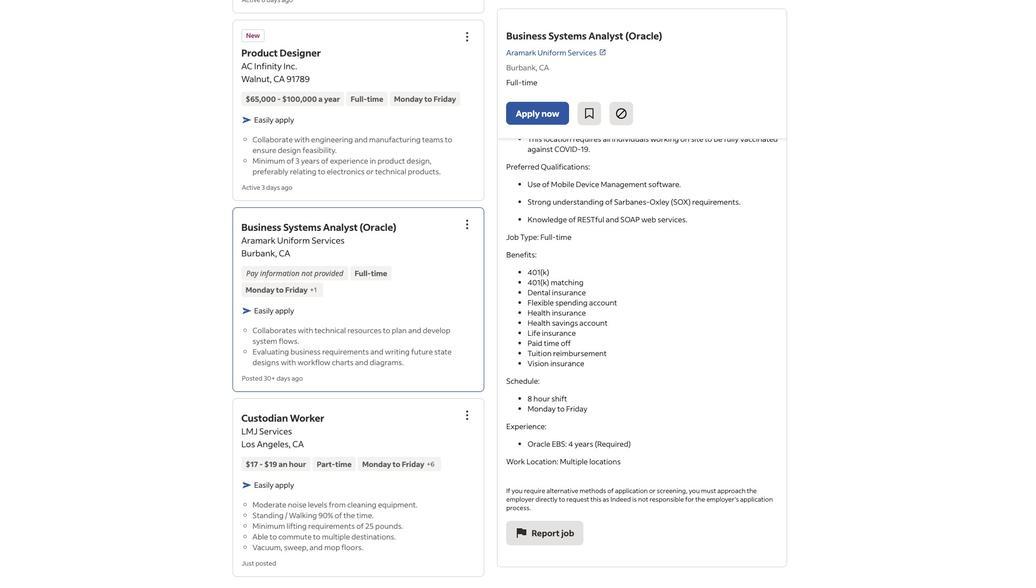 Task type: locate. For each thing, give the bounding box(es) containing it.
to up teams
[[424, 94, 432, 104]]

years up relating
[[301, 156, 320, 166]]

business for business systems analyst (oracle)
[[506, 29, 547, 42]]

- right $17
[[259, 459, 263, 469]]

burbank, inside business systems analyst (oracle) aramark uniform services burbank, ca
[[241, 248, 277, 259]]

with inside collaborate with engineering and manufacturing teams to ensure design feasibility. minimum of 3 years of experience in product design, preferably relating to electronics or technical products.
[[294, 134, 310, 145]]

0 vertical spatial systems
[[548, 29, 587, 42]]

collaborate
[[253, 134, 293, 145]]

2 vertical spatial the
[[344, 510, 355, 521]]

1 vertical spatial minimum
[[253, 521, 285, 531]]

and inside collaborate with engineering and manufacturing teams to ensure design feasibility. minimum of 3 years of experience in product design, preferably relating to electronics or technical products.
[[355, 134, 368, 145]]

2 vertical spatial full-time
[[355, 268, 387, 278]]

requirements
[[322, 347, 369, 357], [308, 521, 355, 531]]

(oracle) for business systems analyst (oracle)
[[625, 29, 662, 42]]

0 horizontal spatial not
[[302, 268, 313, 278]]

1 horizontal spatial business
[[506, 29, 547, 42]]

time
[[522, 78, 537, 88], [367, 94, 383, 104], [556, 232, 572, 242], [371, 268, 387, 278], [544, 338, 559, 348], [335, 459, 352, 469]]

1 horizontal spatial hour
[[534, 394, 550, 404]]

services down business systems analyst (oracle) button
[[312, 235, 345, 246]]

apply for business
[[275, 306, 294, 316]]

0 vertical spatial full-time
[[506, 78, 537, 88]]

1 horizontal spatial -
[[277, 94, 281, 104]]

ca right angeles, at the bottom of the page
[[292, 438, 304, 450]]

the inside moderate noise levels from cleaning equipment. standing / walking 90% of the time. minimum lifting requirements of 25 pounds. able to commute to multiple destinations. vacuum, sweep, and mop floors.
[[344, 510, 355, 521]]

burbank, ca
[[506, 63, 549, 73]]

analyst up aramark uniform services link
[[589, 29, 623, 42]]

product
[[378, 156, 405, 166]]

ago down workflow
[[292, 374, 303, 382]]

burbank,
[[506, 63, 538, 73], [241, 248, 277, 259]]

requirements.
[[692, 197, 741, 207]]

time left off
[[544, 338, 559, 348]]

1 horizontal spatial the
[[695, 496, 705, 504]]

time inside 401(k) 401(k) matching dental insurance flexible spending account health insurance health savings account life insurance paid time off tuition reimbursement vision insurance
[[544, 338, 559, 348]]

easily apply up the moderate
[[254, 480, 294, 490]]

business
[[291, 347, 321, 357]]

monday to friday + 6
[[362, 459, 434, 469]]

3
[[296, 156, 299, 166], [262, 183, 265, 191]]

ca up the information
[[279, 248, 290, 259]]

plan
[[392, 325, 407, 336]]

to inside 8 hour shift monday to friday
[[557, 404, 565, 414]]

to right 8
[[557, 404, 565, 414]]

monday down pay
[[246, 285, 275, 295]]

with for walnut, ca 91789
[[294, 134, 310, 145]]

posted 30+ days ago
[[242, 374, 303, 382]]

health
[[528, 308, 551, 318], [528, 318, 551, 328]]

cleaning
[[347, 500, 377, 510]]

0 horizontal spatial -
[[259, 459, 263, 469]]

1 horizontal spatial technical
[[375, 166, 406, 177]]

aramark up pay
[[241, 235, 276, 246]]

to inside if you require alternative methods of application or screening, you must approach the employer directly to request this as indeed is not responsible for the employer's application process.
[[559, 496, 565, 504]]

3 easily apply from the top
[[254, 480, 294, 490]]

technical down 'product'
[[375, 166, 406, 177]]

friday up oracle ebs: 4 years (required)
[[566, 404, 588, 414]]

analyst inside business systems analyst (oracle) aramark uniform services burbank, ca
[[323, 221, 358, 234]]

0 horizontal spatial burbank,
[[241, 248, 277, 259]]

hour right an
[[289, 459, 306, 469]]

business
[[506, 29, 547, 42], [241, 221, 281, 234]]

1 horizontal spatial analyst
[[589, 29, 623, 42]]

minimum inside collaborate with engineering and manufacturing teams to ensure design feasibility. minimum of 3 years of experience in product design, preferably relating to electronics or technical products.
[[253, 156, 285, 166]]

1 minimum from the top
[[253, 156, 285, 166]]

or inside collaborate with engineering and manufacturing teams to ensure design feasibility. minimum of 3 years of experience in product design, preferably relating to electronics or technical products.
[[366, 166, 374, 177]]

to up vacuum, at the bottom
[[270, 532, 277, 542]]

0 horizontal spatial or
[[366, 166, 374, 177]]

1 vertical spatial +
[[427, 460, 431, 468]]

time down burbank, ca
[[522, 78, 537, 88]]

1 horizontal spatial uniform
[[538, 47, 566, 58]]

technical up "business"
[[315, 325, 346, 336]]

relating
[[290, 166, 317, 177]]

ca down infinity
[[273, 73, 285, 84]]

ac
[[241, 60, 253, 71]]

1 vertical spatial aramark
[[241, 235, 276, 246]]

soap
[[620, 215, 640, 225]]

systems for business systems analyst (oracle) aramark uniform services burbank, ca
[[283, 221, 321, 234]]

resources
[[347, 325, 381, 336]]

ago down the preferably
[[281, 183, 293, 191]]

full-time right year
[[351, 94, 383, 104]]

job
[[561, 528, 574, 539]]

apply down $65,000 - $100,000 a year
[[275, 115, 294, 125]]

insurance
[[552, 288, 586, 298], [552, 308, 586, 318], [542, 328, 576, 338], [550, 359, 584, 369]]

with
[[294, 134, 310, 145], [298, 325, 313, 336], [281, 357, 296, 368]]

1 vertical spatial analyst
[[323, 221, 358, 234]]

1 vertical spatial easily
[[254, 306, 274, 316]]

or up responsible
[[649, 487, 656, 495]]

1 vertical spatial business
[[241, 221, 281, 234]]

1 horizontal spatial application
[[740, 496, 773, 504]]

if
[[506, 487, 510, 495]]

1 vertical spatial ago
[[292, 374, 303, 382]]

hour right 8
[[534, 394, 550, 404]]

0 horizontal spatial aramark
[[241, 235, 276, 246]]

of down feasibility.
[[321, 156, 329, 166]]

custodian worker button
[[241, 412, 324, 425]]

of up knowledge of restful and soap web services.
[[605, 197, 613, 207]]

401(k) up flexible
[[528, 277, 549, 288]]

0 vertical spatial requirements
[[322, 347, 369, 357]]

2 vertical spatial easily apply
[[254, 480, 294, 490]]

ago for burbank, ca
[[292, 374, 303, 382]]

0 vertical spatial analyst
[[589, 29, 623, 42]]

sweep,
[[284, 542, 308, 553]]

0 vertical spatial ago
[[281, 183, 293, 191]]

friday for monday to friday + 1
[[285, 285, 308, 295]]

easily apply up collaborate at top
[[254, 115, 294, 125]]

0 horizontal spatial analyst
[[323, 221, 358, 234]]

2 apply from the top
[[275, 306, 294, 316]]

0 vertical spatial with
[[294, 134, 310, 145]]

1 vertical spatial days
[[277, 374, 290, 382]]

teams
[[422, 134, 444, 145]]

just
[[242, 560, 254, 568]]

0 vertical spatial days
[[266, 183, 280, 191]]

application down approach
[[740, 496, 773, 504]]

3 easily from the top
[[254, 480, 274, 490]]

los
[[241, 438, 255, 450]]

full- down knowledge
[[540, 232, 556, 242]]

fully
[[724, 134, 739, 144]]

1 horizontal spatial +
[[427, 460, 431, 468]]

1 vertical spatial systems
[[283, 221, 321, 234]]

burbank, down the aramark uniform services
[[506, 63, 538, 73]]

2 easily apply from the top
[[254, 306, 294, 316]]

services inside custodian worker lmj services los angeles, ca
[[259, 426, 292, 437]]

1 vertical spatial easily apply
[[254, 306, 294, 316]]

with up flows.
[[298, 325, 313, 336]]

1 horizontal spatial burbank,
[[506, 63, 538, 73]]

now
[[542, 108, 559, 119]]

hour
[[534, 394, 550, 404], [289, 459, 306, 469]]

$65,000
[[246, 94, 276, 104]]

aramark uniform services link
[[506, 47, 606, 58]]

1 vertical spatial or
[[649, 487, 656, 495]]

or down in
[[366, 166, 374, 177]]

and up diagrams.
[[370, 347, 384, 357]]

monday right part-time
[[362, 459, 391, 469]]

0 vertical spatial apply
[[275, 115, 294, 125]]

1 health from the top
[[528, 308, 551, 318]]

diagrams.
[[370, 357, 404, 368]]

time up from
[[335, 459, 352, 469]]

monday up manufacturing
[[394, 94, 423, 104]]

services up angeles, at the bottom of the page
[[259, 426, 292, 437]]

friday down pay information not provided
[[285, 285, 308, 295]]

flows.
[[279, 336, 299, 346]]

year
[[324, 94, 340, 104]]

0 horizontal spatial you
[[512, 487, 523, 495]]

0 vertical spatial services
[[568, 47, 597, 58]]

- right $65,000
[[277, 94, 281, 104]]

report job button
[[506, 521, 583, 546]]

alternative
[[547, 487, 578, 495]]

(required)
[[595, 439, 631, 449]]

uniform up burbank, ca
[[538, 47, 566, 58]]

0 horizontal spatial (oracle)
[[360, 221, 396, 234]]

not inside if you require alternative methods of application or screening, you must approach the employer directly to request this as indeed is not responsible for the employer's application process.
[[638, 496, 648, 504]]

of inside if you require alternative methods of application or screening, you must approach the employer directly to request this as indeed is not responsible for the employer's application process.
[[607, 487, 614, 495]]

years right 4
[[575, 439, 593, 449]]

shift
[[552, 394, 567, 404]]

analyst for business systems analyst (oracle)
[[589, 29, 623, 42]]

qualifications:
[[541, 162, 590, 172]]

0 horizontal spatial technical
[[315, 325, 346, 336]]

0 vertical spatial business
[[506, 29, 547, 42]]

0 horizontal spatial systems
[[283, 221, 321, 234]]

$17 - $19 an hour
[[246, 459, 306, 469]]

1 vertical spatial hour
[[289, 459, 306, 469]]

0 vertical spatial +
[[310, 286, 314, 294]]

friday up teams
[[434, 94, 456, 104]]

2 vertical spatial services
[[259, 426, 292, 437]]

the right "for"
[[695, 496, 705, 504]]

indeed
[[611, 496, 631, 504]]

business systems analyst (oracle)
[[506, 29, 662, 42]]

from
[[329, 500, 346, 510]]

0 horizontal spatial 3
[[262, 183, 265, 191]]

full-time right provided
[[355, 268, 387, 278]]

of up as
[[607, 487, 614, 495]]

1 vertical spatial full-time
[[351, 94, 383, 104]]

minimum up the preferably
[[253, 156, 285, 166]]

to inside this location requires all individuals working on site to be fully vaccinated against covid-19.
[[705, 134, 712, 144]]

1 vertical spatial apply
[[275, 306, 294, 316]]

0 vertical spatial technical
[[375, 166, 406, 177]]

work
[[506, 457, 525, 467]]

1 horizontal spatial years
[[575, 439, 593, 449]]

1 vertical spatial technical
[[315, 325, 346, 336]]

2 easily from the top
[[254, 306, 274, 316]]

1 horizontal spatial not
[[638, 496, 648, 504]]

knowledge
[[528, 215, 567, 225]]

apply down monday to friday + 1
[[275, 306, 294, 316]]

1 horizontal spatial (oracle)
[[625, 29, 662, 42]]

to left be
[[705, 134, 712, 144]]

easily
[[254, 115, 274, 125], [254, 306, 274, 316], [254, 480, 274, 490]]

just posted
[[242, 560, 276, 568]]

25
[[365, 521, 374, 531]]

0 vertical spatial not
[[302, 268, 313, 278]]

easily up the moderate
[[254, 480, 274, 490]]

0 horizontal spatial business
[[241, 221, 281, 234]]

requirements up the multiple
[[308, 521, 355, 531]]

pay
[[246, 268, 258, 278]]

0 horizontal spatial +
[[310, 286, 314, 294]]

monday to friday
[[394, 94, 456, 104]]

0 vertical spatial 3
[[296, 156, 299, 166]]

+ inside the monday to friday + 6
[[427, 460, 431, 468]]

1 vertical spatial (oracle)
[[360, 221, 396, 234]]

on
[[681, 134, 690, 144]]

account right spending
[[589, 298, 617, 308]]

health down flexible
[[528, 318, 551, 328]]

methods
[[580, 487, 606, 495]]

easily apply up the collaborates
[[254, 306, 294, 316]]

infinity
[[254, 60, 282, 71]]

business systems analyst (oracle) aramark uniform services burbank, ca
[[241, 221, 396, 259]]

friday inside 8 hour shift monday to friday
[[566, 404, 588, 414]]

standing
[[253, 510, 284, 521]]

apply down an
[[275, 480, 294, 490]]

0 vertical spatial hour
[[534, 394, 550, 404]]

analyst up provided
[[323, 221, 358, 234]]

2 you from the left
[[689, 487, 700, 495]]

easily up the collaborates
[[254, 306, 274, 316]]

1 vertical spatial with
[[298, 325, 313, 336]]

not left provided
[[302, 268, 313, 278]]

3 up relating
[[296, 156, 299, 166]]

1 vertical spatial not
[[638, 496, 648, 504]]

1 you from the left
[[512, 487, 523, 495]]

apply
[[516, 108, 540, 119]]

+
[[310, 286, 314, 294], [427, 460, 431, 468]]

3 apply from the top
[[275, 480, 294, 490]]

1 horizontal spatial services
[[312, 235, 345, 246]]

the right approach
[[747, 487, 757, 495]]

job type: full-time
[[506, 232, 572, 242]]

days right 30+
[[277, 374, 290, 382]]

this location requires all individuals working on site to be fully vaccinated against covid-19.
[[528, 134, 778, 154]]

0 vertical spatial easily apply
[[254, 115, 294, 125]]

0 vertical spatial or
[[366, 166, 374, 177]]

1 vertical spatial burbank,
[[241, 248, 277, 259]]

0 horizontal spatial services
[[259, 426, 292, 437]]

and up experience
[[355, 134, 368, 145]]

of down design
[[287, 156, 294, 166]]

systems up pay information not provided
[[283, 221, 321, 234]]

days for walnut, ca 91789
[[266, 183, 280, 191]]

services down "business systems analyst (oracle)"
[[568, 47, 597, 58]]

of left 25
[[356, 521, 364, 531]]

engineering
[[311, 134, 353, 145]]

must
[[701, 487, 716, 495]]

minimum inside moderate noise levels from cleaning equipment. standing / walking 90% of the time. minimum lifting requirements of 25 pounds. able to commute to multiple destinations. vacuum, sweep, and mop floors.
[[253, 521, 285, 531]]

systems for business systems analyst (oracle)
[[548, 29, 587, 42]]

business down active 3 days ago
[[241, 221, 281, 234]]

job actions for business systems analyst (oracle) is collapsed image
[[461, 218, 474, 231]]

0 vertical spatial (oracle)
[[625, 29, 662, 42]]

1 vertical spatial uniform
[[277, 235, 310, 246]]

0 horizontal spatial uniform
[[277, 235, 310, 246]]

+ inside monday to friday + 1
[[310, 286, 314, 294]]

2 minimum from the top
[[253, 521, 285, 531]]

application up is
[[615, 487, 648, 495]]

aramark inside business systems analyst (oracle) aramark uniform services burbank, ca
[[241, 235, 276, 246]]

(oracle) inside business systems analyst (oracle) aramark uniform services burbank, ca
[[360, 221, 396, 234]]

feasibility.
[[303, 145, 337, 155]]

days down the preferably
[[266, 183, 280, 191]]

apply for custodian
[[275, 480, 294, 490]]

uniform down business systems analyst (oracle) button
[[277, 235, 310, 246]]

systems inside business systems analyst (oracle) aramark uniform services burbank, ca
[[283, 221, 321, 234]]

1 vertical spatial -
[[259, 459, 263, 469]]

2 vertical spatial with
[[281, 357, 296, 368]]

analyst for business systems analyst (oracle) aramark uniform services burbank, ca
[[323, 221, 358, 234]]

0 vertical spatial minimum
[[253, 156, 285, 166]]

with for burbank, ca
[[298, 325, 313, 336]]

type:
[[520, 232, 539, 242]]

30+
[[264, 374, 275, 382]]

services inside business systems analyst (oracle) aramark uniform services burbank, ca
[[312, 235, 345, 246]]

1 horizontal spatial systems
[[548, 29, 587, 42]]

not right is
[[638, 496, 648, 504]]

1 vertical spatial requirements
[[308, 521, 355, 531]]

1 horizontal spatial or
[[649, 487, 656, 495]]

services
[[568, 47, 597, 58], [312, 235, 345, 246], [259, 426, 292, 437]]

0 vertical spatial years
[[301, 156, 320, 166]]

2 vertical spatial apply
[[275, 480, 294, 490]]

- for walnut, ca 91789
[[277, 94, 281, 104]]

business inside business systems analyst (oracle) aramark uniform services burbank, ca
[[241, 221, 281, 234]]

be
[[714, 134, 723, 144]]

$65,000 - $100,000 a year
[[246, 94, 340, 104]]

0 vertical spatial -
[[277, 94, 281, 104]]

and left the mop
[[310, 542, 323, 553]]

1 horizontal spatial 3
[[296, 156, 299, 166]]

business up the aramark uniform services
[[506, 29, 547, 42]]

easily apply for custodian
[[254, 480, 294, 490]]

0 horizontal spatial the
[[344, 510, 355, 521]]

site
[[691, 134, 703, 144]]

monday up experience:
[[528, 404, 556, 414]]

0 horizontal spatial years
[[301, 156, 320, 166]]

the left time.
[[344, 510, 355, 521]]

0 vertical spatial the
[[747, 487, 757, 495]]

1 horizontal spatial you
[[689, 487, 700, 495]]

full-time down burbank, ca
[[506, 78, 537, 88]]

to
[[424, 94, 432, 104], [705, 134, 712, 144], [445, 134, 452, 145], [318, 166, 325, 177], [276, 285, 284, 295], [383, 325, 390, 336], [557, 404, 565, 414], [393, 459, 400, 469], [559, 496, 565, 504], [270, 532, 277, 542], [313, 532, 320, 542]]

1 vertical spatial services
[[312, 235, 345, 246]]

full-time for ac infinity inc.
[[351, 94, 383, 104]]

directly
[[536, 496, 558, 504]]

systems up aramark uniform services link
[[548, 29, 587, 42]]

2 vertical spatial easily
[[254, 480, 274, 490]]

apply
[[275, 115, 294, 125], [275, 306, 294, 316], [275, 480, 294, 490]]

full- down burbank, ca
[[506, 78, 522, 88]]

friday left 6
[[402, 459, 424, 469]]

0 vertical spatial easily
[[254, 115, 274, 125]]

of down from
[[335, 510, 342, 521]]

you up "for"
[[689, 487, 700, 495]]

with up design
[[294, 134, 310, 145]]

application
[[615, 487, 648, 495], [740, 496, 773, 504]]

health down dental
[[528, 308, 551, 318]]



Task type: vqa. For each thing, say whether or not it's contained in the screenshot.
Delivery
no



Task type: describe. For each thing, give the bounding box(es) containing it.
paid
[[528, 338, 542, 348]]

ca inside ac infinity inc. walnut, ca 91789
[[273, 73, 285, 84]]

pounds.
[[375, 521, 403, 531]]

2 horizontal spatial the
[[747, 487, 757, 495]]

monday to friday + 1
[[246, 285, 317, 295]]

life
[[528, 328, 541, 338]]

monday for monday to friday + 6
[[362, 459, 391, 469]]

19.
[[581, 144, 590, 154]]

lmj
[[241, 426, 258, 437]]

job actions for product designer is collapsed image
[[461, 30, 474, 43]]

destinations.
[[352, 532, 396, 542]]

0 vertical spatial burbank,
[[506, 63, 538, 73]]

ago for walnut, ca 91789
[[281, 183, 293, 191]]

time right provided
[[371, 268, 387, 278]]

uniform inside business systems analyst (oracle) aramark uniform services burbank, ca
[[277, 235, 310, 246]]

1 vertical spatial application
[[740, 496, 773, 504]]

and right the 'plan'
[[408, 325, 421, 336]]

insurance down matching
[[552, 308, 586, 318]]

insurance right life
[[542, 328, 576, 338]]

understanding
[[553, 197, 604, 207]]

strong understanding of sarbanes-oxley (sox) requirements.
[[528, 197, 741, 207]]

product
[[241, 46, 278, 59]]

hour inside 8 hour shift monday to friday
[[534, 394, 550, 404]]

business systems analyst (oracle) button
[[241, 221, 396, 234]]

part-time
[[317, 459, 352, 469]]

experience
[[330, 156, 368, 166]]

levels
[[308, 500, 327, 510]]

to right relating
[[318, 166, 325, 177]]

2 401(k) from the top
[[528, 277, 549, 288]]

0 vertical spatial uniform
[[538, 47, 566, 58]]

(oracle) for business systems analyst (oracle) aramark uniform services burbank, ca
[[360, 221, 396, 234]]

requirements inside the collaborates with technical resources to plan and develop system flows. evaluating business requirements and writing future state designs with workflow charts and diagrams.
[[322, 347, 369, 357]]

off
[[561, 338, 571, 348]]

time right year
[[367, 94, 383, 104]]

develop
[[423, 325, 450, 336]]

time down knowledge
[[556, 232, 572, 242]]

time.
[[357, 510, 374, 521]]

spending
[[555, 298, 588, 308]]

job
[[506, 232, 519, 242]]

responsible
[[650, 496, 684, 504]]

is
[[632, 496, 637, 504]]

business for business systems analyst (oracle) aramark uniform services burbank, ca
[[241, 221, 281, 234]]

of down the understanding on the top of the page
[[569, 215, 576, 225]]

and inside moderate noise levels from cleaning equipment. standing / walking 90% of the time. minimum lifting requirements of 25 pounds. able to commute to multiple destinations. vacuum, sweep, and mop floors.
[[310, 542, 323, 553]]

strong
[[528, 197, 551, 207]]

of right the use
[[542, 179, 550, 189]]

process.
[[506, 504, 531, 512]]

ensure
[[253, 145, 276, 155]]

1 vertical spatial account
[[580, 318, 608, 328]]

equipment.
[[378, 500, 418, 510]]

oxley
[[650, 197, 669, 207]]

$17
[[246, 459, 258, 469]]

multiple
[[560, 457, 588, 467]]

restful
[[577, 215, 604, 225]]

writing
[[385, 347, 410, 357]]

1 401(k) from the top
[[528, 267, 549, 277]]

and right charts
[[355, 357, 368, 368]]

+ for worker
[[427, 460, 431, 468]]

full-time for aramark uniform services
[[355, 268, 387, 278]]

apply now button
[[506, 102, 569, 125]]

vaccinated
[[740, 134, 778, 144]]

and left soap
[[606, 215, 619, 225]]

reimbursement
[[553, 348, 607, 359]]

ca inside custodian worker lmj services los angeles, ca
[[292, 438, 304, 450]]

requirements inside moderate noise levels from cleaning equipment. standing / walking 90% of the time. minimum lifting requirements of 25 pounds. able to commute to multiple destinations. vacuum, sweep, and mop floors.
[[308, 521, 355, 531]]

knowledge of restful and soap web services.
[[528, 215, 688, 225]]

job actions for custodian worker is collapsed image
[[461, 409, 474, 422]]

2 health from the top
[[528, 318, 551, 328]]

covid-
[[554, 144, 581, 154]]

+ for systems
[[310, 286, 314, 294]]

new
[[246, 31, 260, 39]]

manufacturing
[[369, 134, 421, 145]]

custodian worker lmj services los angeles, ca
[[241, 412, 324, 450]]

to left the multiple
[[313, 532, 320, 542]]

an
[[279, 459, 288, 469]]

0 horizontal spatial application
[[615, 487, 648, 495]]

mop
[[324, 542, 340, 553]]

to down the information
[[276, 285, 284, 295]]

designs
[[253, 357, 279, 368]]

0 vertical spatial account
[[589, 298, 617, 308]]

insurance right dental
[[552, 288, 586, 298]]

ca down the aramark uniform services
[[539, 63, 549, 73]]

friday for monday to friday
[[434, 94, 456, 104]]

lifting
[[287, 521, 307, 531]]

oracle ebs: 4 years (required)
[[528, 439, 631, 449]]

against
[[528, 144, 553, 154]]

save this job image
[[583, 107, 596, 120]]

vacuum,
[[253, 542, 283, 553]]

active 3 days ago
[[242, 183, 293, 191]]

walnut,
[[241, 73, 272, 84]]

insurance down off
[[550, 359, 584, 369]]

angeles,
[[257, 438, 291, 450]]

1 easily apply from the top
[[254, 115, 294, 125]]

3 inside collaborate with engineering and manufacturing teams to ensure design feasibility. minimum of 3 years of experience in product design, preferably relating to electronics or technical products.
[[296, 156, 299, 166]]

location:
[[527, 457, 558, 467]]

1 apply from the top
[[275, 115, 294, 125]]

as
[[603, 496, 609, 504]]

state
[[434, 347, 452, 357]]

to right teams
[[445, 134, 452, 145]]

multiple
[[322, 532, 350, 542]]

1 vertical spatial years
[[575, 439, 593, 449]]

easily apply for business
[[254, 306, 294, 316]]

not interested image
[[615, 107, 628, 120]]

employer
[[506, 496, 534, 504]]

posted
[[255, 560, 276, 568]]

walking
[[289, 510, 317, 521]]

1 easily from the top
[[254, 115, 274, 125]]

working
[[650, 134, 679, 144]]

full- right year
[[351, 94, 367, 104]]

years inside collaborate with engineering and manufacturing teams to ensure design feasibility. minimum of 3 years of experience in product design, preferably relating to electronics or technical products.
[[301, 156, 320, 166]]

ca inside business systems analyst (oracle) aramark uniform services burbank, ca
[[279, 248, 290, 259]]

0 vertical spatial aramark
[[506, 47, 536, 58]]

$100,000
[[282, 94, 317, 104]]

screening,
[[657, 487, 688, 495]]

0 horizontal spatial hour
[[289, 459, 306, 469]]

monday for monday to friday
[[394, 94, 423, 104]]

91789
[[287, 73, 310, 84]]

full- right provided
[[355, 268, 371, 278]]

monday for monday to friday + 1
[[246, 285, 275, 295]]

1 vertical spatial 3
[[262, 183, 265, 191]]

designer
[[280, 46, 321, 59]]

401(k) 401(k) matching dental insurance flexible spending account health insurance health savings account life insurance paid time off tuition reimbursement vision insurance
[[528, 267, 617, 369]]

use
[[528, 179, 541, 189]]

or inside if you require alternative methods of application or screening, you must approach the employer directly to request this as indeed is not responsible for the employer's application process.
[[649, 487, 656, 495]]

inc.
[[284, 60, 297, 71]]

approach
[[718, 487, 746, 495]]

require
[[524, 487, 545, 495]]

easily for custodian
[[254, 480, 274, 490]]

friday for monday to friday + 6
[[402, 459, 424, 469]]

posted
[[242, 374, 262, 382]]

mobile
[[551, 179, 574, 189]]

oracle
[[528, 439, 550, 449]]

8 hour shift monday to friday
[[528, 394, 588, 414]]

days for burbank, ca
[[277, 374, 290, 382]]

active
[[242, 183, 260, 191]]

collaborates with technical resources to plan and develop system flows. evaluating business requirements and writing future state designs with workflow charts and diagrams.
[[253, 325, 452, 368]]

moderate noise levels from cleaning equipment. standing / walking 90% of the time. minimum lifting requirements of 25 pounds. able to commute to multiple destinations. vacuum, sweep, and mop floors.
[[253, 500, 418, 553]]

noise
[[288, 500, 307, 510]]

to inside the collaborates with technical resources to plan and develop system flows. evaluating business requirements and writing future state designs with workflow charts and diagrams.
[[383, 325, 390, 336]]

preferred qualifications:
[[506, 162, 590, 172]]

technical inside collaborate with engineering and manufacturing teams to ensure design feasibility. minimum of 3 years of experience in product design, preferably relating to electronics or technical products.
[[375, 166, 406, 177]]

device
[[576, 179, 599, 189]]

1 vertical spatial the
[[695, 496, 705, 504]]

technical inside the collaborates with technical resources to plan and develop system flows. evaluating business requirements and writing future state designs with workflow charts and diagrams.
[[315, 325, 346, 336]]

- for los angeles, ca
[[259, 459, 263, 469]]

to left 6
[[393, 459, 400, 469]]

dental
[[528, 288, 551, 298]]

easily for business
[[254, 306, 274, 316]]

monday inside 8 hour shift monday to friday
[[528, 404, 556, 414]]

charts
[[332, 357, 354, 368]]

a
[[318, 94, 323, 104]]



